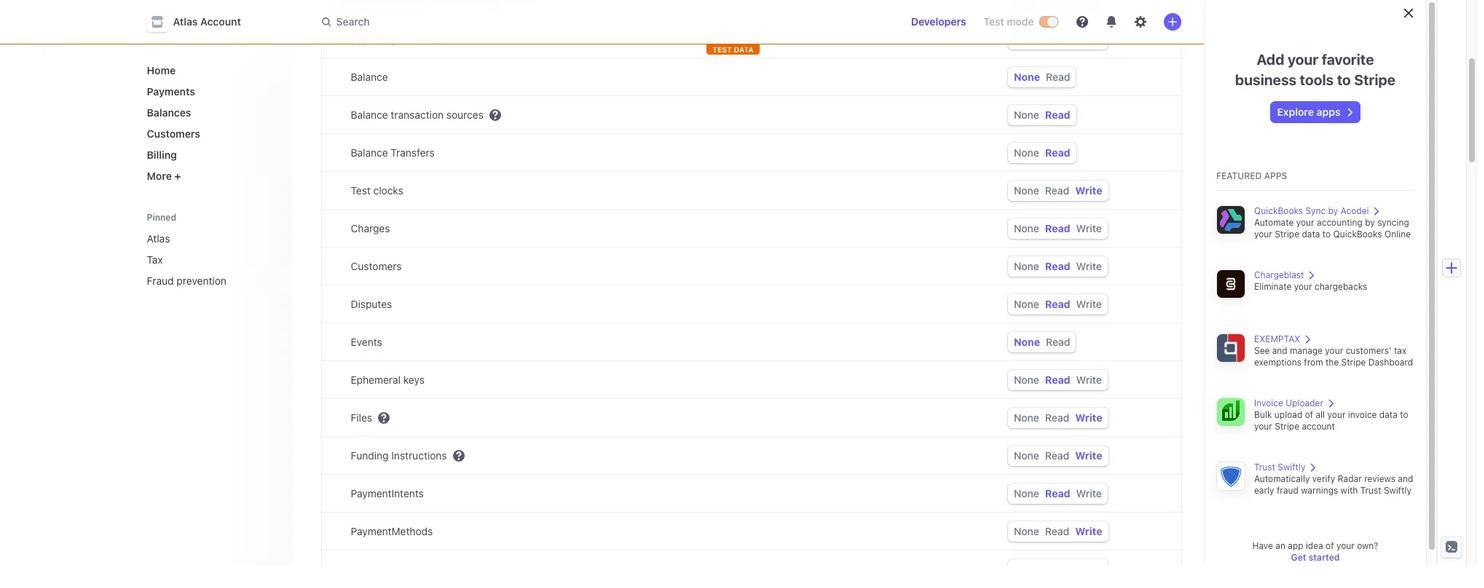 Task type: locate. For each thing, give the bounding box(es) containing it.
tax link
[[141, 248, 281, 272]]

0 horizontal spatial of
[[1305, 409, 1313, 420]]

none read for balance
[[1014, 71, 1070, 83]]

1 horizontal spatial customers
[[351, 260, 402, 272]]

10 none read write from the top
[[1014, 525, 1102, 538]]

ephemeral keys
[[351, 374, 425, 386]]

none button for paymentmethods
[[1014, 525, 1039, 538]]

0 vertical spatial customers
[[147, 127, 200, 140]]

all
[[1316, 409, 1325, 420]]

read button for ephemeral keys
[[1045, 374, 1071, 386]]

1 none read from the top
[[1014, 71, 1070, 83]]

your
[[1288, 51, 1319, 68], [1296, 217, 1315, 228], [1254, 229, 1273, 240], [1294, 281, 1312, 292], [1325, 345, 1343, 356], [1328, 409, 1346, 420], [1254, 421, 1273, 432], [1337, 540, 1355, 551]]

warnings
[[1301, 485, 1338, 496]]

account
[[1302, 421, 1335, 432]]

read button for apple pay domains
[[1045, 33, 1071, 45]]

1 none from the top
[[1014, 33, 1039, 45]]

see and manage your customers' tax exemptions from the stripe dashboard
[[1254, 345, 1413, 368]]

by inside automate your accounting by syncing your stripe data to quickbooks online
[[1365, 217, 1375, 228]]

data inside bulk upload of all your invoice data to your stripe account
[[1380, 409, 1398, 420]]

2 horizontal spatial to
[[1400, 409, 1408, 420]]

1 horizontal spatial by
[[1365, 217, 1375, 228]]

trust swiftly image
[[1216, 462, 1246, 491]]

stripe down 'automate'
[[1275, 229, 1300, 240]]

write for apple pay domains
[[1076, 33, 1102, 45]]

atlas left 'account'
[[173, 15, 198, 28]]

data
[[1302, 229, 1320, 240], [1380, 409, 1398, 420]]

your down the bulk
[[1254, 421, 1273, 432]]

2 none from the top
[[1014, 71, 1040, 83]]

atlas for atlas
[[147, 232, 170, 245]]

none read
[[1014, 71, 1070, 83], [1014, 109, 1071, 121], [1014, 146, 1071, 159], [1014, 336, 1070, 348]]

9 none button from the top
[[1014, 336, 1040, 348]]

write button for charges
[[1076, 222, 1102, 235]]

none read write
[[1014, 33, 1102, 45], [1014, 184, 1102, 197], [1014, 222, 1102, 235], [1014, 260, 1102, 272], [1014, 298, 1102, 310], [1014, 374, 1102, 386], [1014, 412, 1102, 424], [1014, 449, 1102, 462], [1014, 487, 1102, 500], [1014, 525, 1102, 538]]

balance up balance transfers
[[351, 109, 388, 121]]

read button for balance
[[1046, 71, 1070, 83]]

stripe inside automate your accounting by syncing your stripe data to quickbooks online
[[1275, 229, 1300, 240]]

test for test mode
[[984, 15, 1004, 28]]

mode
[[1007, 15, 1034, 28]]

0 horizontal spatial swiftly
[[1278, 462, 1306, 473]]

and right reviews
[[1398, 473, 1413, 484]]

data down 'quickbooks sync by acodei'
[[1302, 229, 1320, 240]]

0 horizontal spatial data
[[1302, 229, 1320, 240]]

customers
[[147, 127, 200, 140], [351, 260, 402, 272]]

2 none read write from the top
[[1014, 184, 1102, 197]]

balances link
[[141, 101, 281, 125]]

write for paymentmethods
[[1075, 525, 1102, 538]]

stripe down customers'
[[1341, 357, 1366, 368]]

write button
[[1076, 33, 1102, 45], [1075, 184, 1102, 197], [1076, 222, 1102, 235], [1076, 260, 1102, 272], [1076, 298, 1102, 310], [1076, 374, 1102, 386], [1075, 412, 1102, 424], [1075, 449, 1102, 462], [1076, 487, 1102, 500], [1075, 525, 1102, 538]]

to down accounting
[[1323, 229, 1331, 240]]

swiftly down reviews
[[1384, 485, 1412, 496]]

0 vertical spatial quickbooks
[[1254, 205, 1303, 216]]

of left all
[[1305, 409, 1313, 420]]

exemptax
[[1254, 334, 1301, 345]]

8 none button from the top
[[1014, 298, 1039, 310]]

write for charges
[[1076, 222, 1102, 235]]

business
[[1235, 71, 1297, 88]]

write button for customers
[[1076, 260, 1102, 272]]

none read write for paymentintents
[[1014, 487, 1102, 500]]

write button for paymentintents
[[1076, 487, 1102, 500]]

help image
[[1076, 16, 1088, 28]]

1 vertical spatial swiftly
[[1384, 485, 1412, 496]]

quickbooks up 'automate'
[[1254, 205, 1303, 216]]

read button for charges
[[1045, 222, 1071, 235]]

5 none read write from the top
[[1014, 298, 1102, 310]]

1 vertical spatial trust
[[1360, 485, 1382, 496]]

1 vertical spatial of
[[1326, 540, 1334, 551]]

1 vertical spatial data
[[1380, 409, 1398, 420]]

by up accounting
[[1328, 205, 1338, 216]]

developers link
[[905, 10, 972, 34]]

1 none read write from the top
[[1014, 33, 1102, 45]]

events
[[351, 336, 382, 348]]

atlas down "pinned"
[[147, 232, 170, 245]]

write button for test clocks
[[1075, 184, 1102, 197]]

core navigation links element
[[141, 58, 281, 188]]

2 none read from the top
[[1014, 109, 1071, 121]]

sources
[[446, 109, 484, 121]]

clocks
[[373, 184, 403, 197]]

0 vertical spatial to
[[1337, 71, 1351, 88]]

balance
[[351, 71, 388, 83], [351, 109, 388, 121], [351, 146, 388, 159]]

none button for charges
[[1014, 222, 1039, 235]]

automatically verify radar reviews and early fraud warnings with trust swiftly
[[1254, 473, 1413, 496]]

and inside automatically verify radar reviews and early fraud warnings with trust swiftly
[[1398, 473, 1413, 484]]

trust down reviews
[[1360, 485, 1382, 496]]

2 vertical spatial to
[[1400, 409, 1408, 420]]

3 none read from the top
[[1014, 146, 1071, 159]]

0 horizontal spatial and
[[1272, 345, 1288, 356]]

1 horizontal spatial test
[[984, 15, 1004, 28]]

5 none button from the top
[[1014, 184, 1039, 197]]

your inside have an app idea of your own? get started
[[1337, 540, 1355, 551]]

by down acodei
[[1365, 217, 1375, 228]]

2 balance from the top
[[351, 109, 388, 121]]

none
[[1014, 33, 1039, 45], [1014, 71, 1040, 83], [1014, 109, 1039, 121], [1014, 146, 1039, 159], [1014, 184, 1039, 197], [1014, 222, 1039, 235], [1014, 260, 1039, 272], [1014, 298, 1039, 310], [1014, 336, 1040, 348], [1014, 374, 1039, 386], [1014, 412, 1039, 424], [1014, 449, 1039, 462], [1014, 487, 1039, 500], [1014, 525, 1039, 538]]

1 balance from the top
[[351, 71, 388, 83]]

1 horizontal spatial data
[[1380, 409, 1398, 420]]

6 none button from the top
[[1014, 222, 1039, 235]]

payments link
[[141, 79, 281, 103]]

and up exemptions
[[1272, 345, 1288, 356]]

atlas inside button
[[173, 15, 198, 28]]

and
[[1272, 345, 1288, 356], [1398, 473, 1413, 484]]

balance for balance transfers
[[351, 146, 388, 159]]

and inside the see and manage your customers' tax exemptions from the stripe dashboard
[[1272, 345, 1288, 356]]

0 vertical spatial trust
[[1254, 462, 1275, 473]]

0 vertical spatial balance
[[351, 71, 388, 83]]

1 vertical spatial test
[[351, 184, 371, 197]]

customers link
[[141, 122, 281, 146]]

+
[[174, 170, 181, 182]]

14 none from the top
[[1014, 525, 1039, 538]]

1 vertical spatial to
[[1323, 229, 1331, 240]]

1 vertical spatial quickbooks
[[1333, 229, 1382, 240]]

stripe down favorite at the right of the page
[[1354, 71, 1396, 88]]

read button
[[1045, 33, 1071, 45], [1046, 71, 1070, 83], [1045, 109, 1071, 121], [1045, 146, 1071, 159], [1045, 184, 1070, 197], [1045, 222, 1071, 235], [1045, 260, 1071, 272], [1045, 298, 1071, 310], [1046, 336, 1070, 348], [1045, 374, 1071, 386], [1045, 412, 1070, 424], [1045, 449, 1070, 462], [1045, 487, 1071, 500], [1045, 525, 1070, 538]]

0 vertical spatial of
[[1305, 409, 1313, 420]]

11 none from the top
[[1014, 412, 1039, 424]]

exemptions
[[1254, 357, 1302, 368]]

quickbooks inside automate your accounting by syncing your stripe data to quickbooks online
[[1333, 229, 1382, 240]]

5 none from the top
[[1014, 184, 1039, 197]]

10 none button from the top
[[1014, 374, 1039, 386]]

0 horizontal spatial atlas
[[147, 232, 170, 245]]

2 vertical spatial balance
[[351, 146, 388, 159]]

invoice
[[1348, 409, 1377, 420]]

write for disputes
[[1076, 298, 1102, 310]]

12 none from the top
[[1014, 449, 1039, 462]]

atlas account button
[[147, 12, 256, 32]]

quickbooks down accounting
[[1333, 229, 1382, 240]]

trust
[[1254, 462, 1275, 473], [1360, 485, 1382, 496]]

invoice uploader
[[1254, 398, 1324, 409]]

data right invoice
[[1380, 409, 1398, 420]]

stripe inside the see and manage your customers' tax exemptions from the stripe dashboard
[[1341, 357, 1366, 368]]

stripe inside bulk upload of all your invoice data to your stripe account
[[1275, 421, 1300, 432]]

0 horizontal spatial test
[[351, 184, 371, 197]]

0 vertical spatial swiftly
[[1278, 462, 1306, 473]]

none read write for test clocks
[[1014, 184, 1102, 197]]

write for customers
[[1076, 260, 1102, 272]]

trust up automatically
[[1254, 462, 1275, 473]]

none button
[[1014, 33, 1039, 45], [1014, 71, 1040, 83], [1014, 109, 1039, 121], [1014, 146, 1039, 159], [1014, 184, 1039, 197], [1014, 222, 1039, 235], [1014, 260, 1039, 272], [1014, 298, 1039, 310], [1014, 336, 1040, 348], [1014, 374, 1039, 386], [1014, 412, 1039, 424], [1014, 449, 1039, 462], [1014, 487, 1039, 500], [1014, 525, 1039, 538]]

get started link
[[1291, 552, 1340, 563]]

1 horizontal spatial swiftly
[[1384, 485, 1412, 496]]

tax
[[1394, 345, 1407, 356]]

favorite
[[1322, 51, 1374, 68]]

4 none read from the top
[[1014, 336, 1070, 348]]

account
[[200, 15, 241, 28]]

transaction
[[391, 109, 444, 121]]

1 vertical spatial balance
[[351, 109, 388, 121]]

1 horizontal spatial trust
[[1360, 485, 1382, 496]]

of up started
[[1326, 540, 1334, 551]]

customers down balances
[[147, 127, 200, 140]]

9 none read write from the top
[[1014, 487, 1102, 500]]

test left mode
[[984, 15, 1004, 28]]

write for paymentintents
[[1076, 487, 1102, 500]]

4 none from the top
[[1014, 146, 1039, 159]]

your up the
[[1325, 345, 1343, 356]]

your up tools
[[1288, 51, 1319, 68]]

test
[[984, 15, 1004, 28], [351, 184, 371, 197]]

quickbooks
[[1254, 205, 1303, 216], [1333, 229, 1382, 240]]

0 vertical spatial atlas
[[173, 15, 198, 28]]

0 vertical spatial by
[[1328, 205, 1338, 216]]

read button for paymentintents
[[1045, 487, 1071, 500]]

the
[[1326, 357, 1339, 368]]

bulk
[[1254, 409, 1272, 420]]

your inside the see and manage your customers' tax exemptions from the stripe dashboard
[[1325, 345, 1343, 356]]

0 vertical spatial data
[[1302, 229, 1320, 240]]

test left clocks
[[351, 184, 371, 197]]

0 vertical spatial and
[[1272, 345, 1288, 356]]

1 none button from the top
[[1014, 33, 1039, 45]]

4 none read write from the top
[[1014, 260, 1102, 272]]

6 none read write from the top
[[1014, 374, 1102, 386]]

0 horizontal spatial customers
[[147, 127, 200, 140]]

test
[[713, 45, 732, 54]]

14 none button from the top
[[1014, 525, 1039, 538]]

swiftly up automatically
[[1278, 462, 1306, 473]]

to inside add your favorite business tools to stripe
[[1337, 71, 1351, 88]]

with
[[1341, 485, 1358, 496]]

1 vertical spatial atlas
[[147, 232, 170, 245]]

by
[[1328, 205, 1338, 216], [1365, 217, 1375, 228]]

1 horizontal spatial of
[[1326, 540, 1334, 551]]

started
[[1309, 552, 1340, 563]]

test data
[[713, 45, 754, 54]]

0 horizontal spatial to
[[1323, 229, 1331, 240]]

7 none button from the top
[[1014, 260, 1039, 272]]

of
[[1305, 409, 1313, 420], [1326, 540, 1334, 551]]

3 none read write from the top
[[1014, 222, 1102, 235]]

explore apps
[[1277, 106, 1341, 118]]

1 vertical spatial and
[[1398, 473, 1413, 484]]

balance up test clocks
[[351, 146, 388, 159]]

stripe down upload
[[1275, 421, 1300, 432]]

3 none button from the top
[[1014, 109, 1039, 121]]

1 horizontal spatial quickbooks
[[1333, 229, 1382, 240]]

automate your accounting by syncing your stripe data to quickbooks online
[[1254, 217, 1411, 240]]

4 none button from the top
[[1014, 146, 1039, 159]]

0 horizontal spatial by
[[1328, 205, 1338, 216]]

your inside add your favorite business tools to stripe
[[1288, 51, 1319, 68]]

1 horizontal spatial and
[[1398, 473, 1413, 484]]

2 none button from the top
[[1014, 71, 1040, 83]]

online
[[1385, 229, 1411, 240]]

swiftly inside automatically verify radar reviews and early fraud warnings with trust swiftly
[[1384, 485, 1412, 496]]

stripe
[[1354, 71, 1396, 88], [1275, 229, 1300, 240], [1341, 357, 1366, 368], [1275, 421, 1300, 432]]

to right invoice
[[1400, 409, 1408, 420]]

charges
[[351, 222, 390, 235]]

atlas inside pinned element
[[147, 232, 170, 245]]

your left 'own?'
[[1337, 540, 1355, 551]]

1 vertical spatial by
[[1365, 217, 1375, 228]]

customers up disputes
[[351, 260, 402, 272]]

1 horizontal spatial to
[[1337, 71, 1351, 88]]

your down 'automate'
[[1254, 229, 1273, 240]]

paymentintents
[[351, 487, 424, 500]]

3 balance from the top
[[351, 146, 388, 159]]

none read write for ephemeral keys
[[1014, 374, 1102, 386]]

atlas
[[173, 15, 198, 28], [147, 232, 170, 245]]

to down favorite at the right of the page
[[1337, 71, 1351, 88]]

chargeblast image
[[1216, 270, 1246, 299]]

balance down "apple"
[[351, 71, 388, 83]]

featured apps
[[1216, 170, 1287, 181]]

read button for test clocks
[[1045, 184, 1070, 197]]

write button for apple pay domains
[[1076, 33, 1102, 45]]

1 horizontal spatial atlas
[[173, 15, 198, 28]]

files
[[351, 412, 372, 424]]

8 none from the top
[[1014, 298, 1039, 310]]

to inside automate your accounting by syncing your stripe data to quickbooks online
[[1323, 229, 1331, 240]]

0 vertical spatial test
[[984, 15, 1004, 28]]

13 none button from the top
[[1014, 487, 1039, 500]]



Task type: vqa. For each thing, say whether or not it's contained in the screenshot.
"TRUST SWIFTLY"
yes



Task type: describe. For each thing, give the bounding box(es) containing it.
6 none from the top
[[1014, 222, 1039, 235]]

search
[[336, 15, 370, 28]]

none read write for paymentmethods
[[1014, 525, 1102, 538]]

none button for test clocks
[[1014, 184, 1039, 197]]

data
[[734, 45, 754, 54]]

your down chargeblast
[[1294, 281, 1312, 292]]

Search text field
[[313, 8, 724, 35]]

pinned
[[147, 212, 176, 223]]

none read write for disputes
[[1014, 298, 1102, 310]]

stripe inside add your favorite business tools to stripe
[[1354, 71, 1396, 88]]

balances
[[147, 106, 191, 119]]

none button for ephemeral keys
[[1014, 374, 1039, 386]]

get
[[1291, 552, 1306, 563]]

write for ephemeral keys
[[1076, 374, 1102, 386]]

manage
[[1290, 345, 1323, 356]]

none button for balance
[[1014, 71, 1040, 83]]

7 none from the top
[[1014, 260, 1039, 272]]

app
[[1288, 540, 1304, 551]]

read button for disputes
[[1045, 298, 1071, 310]]

verify
[[1313, 473, 1335, 484]]

8 none read write from the top
[[1014, 449, 1102, 462]]

customers inside the core navigation links element
[[147, 127, 200, 140]]

balance transaction sources
[[351, 109, 484, 121]]

fraud
[[1277, 485, 1299, 496]]

pinned element
[[141, 227, 281, 293]]

domains
[[400, 33, 441, 45]]

settings image
[[1135, 16, 1146, 28]]

automatically
[[1254, 473, 1310, 484]]

balance for balance transaction sources
[[351, 109, 388, 121]]

of inside bulk upload of all your invoice data to your stripe account
[[1305, 409, 1313, 420]]

explore
[[1277, 106, 1314, 118]]

eliminate your chargebacks
[[1254, 281, 1367, 292]]

home
[[147, 64, 176, 76]]

idea
[[1306, 540, 1323, 551]]

none read write for apple pay domains
[[1014, 33, 1102, 45]]

trust inside automatically verify radar reviews and early fraud warnings with trust swiftly
[[1360, 485, 1382, 496]]

explore apps link
[[1271, 102, 1360, 122]]

fraud
[[147, 275, 174, 287]]

test clocks
[[351, 184, 403, 197]]

write button for paymentmethods
[[1075, 525, 1102, 538]]

apple pay domains
[[351, 33, 441, 45]]

from
[[1304, 357, 1323, 368]]

prevention
[[177, 275, 226, 287]]

payments
[[147, 85, 195, 98]]

write for test clocks
[[1075, 184, 1102, 197]]

syncing
[[1378, 217, 1409, 228]]

none button for balance transfers
[[1014, 146, 1039, 159]]

9 none from the top
[[1014, 336, 1040, 348]]

pinned navigation links element
[[141, 205, 284, 293]]

tax
[[147, 253, 163, 266]]

test for test clocks
[[351, 184, 371, 197]]

invoice uploader image
[[1216, 398, 1246, 427]]

atlas link
[[141, 227, 281, 251]]

early
[[1254, 485, 1274, 496]]

dashboard
[[1368, 357, 1413, 368]]

13 none from the top
[[1014, 487, 1039, 500]]

3 none from the top
[[1014, 109, 1039, 121]]

7 none read write from the top
[[1014, 412, 1102, 424]]

add
[[1257, 51, 1285, 68]]

none read for events
[[1014, 336, 1070, 348]]

transfers
[[391, 146, 435, 159]]

10 none from the top
[[1014, 374, 1039, 386]]

bulk upload of all your invoice data to your stripe account
[[1254, 409, 1408, 432]]

apple
[[351, 33, 378, 45]]

uploader
[[1286, 398, 1324, 409]]

funding
[[351, 449, 389, 462]]

upload
[[1275, 409, 1303, 420]]

your down 'quickbooks sync by acodei'
[[1296, 217, 1315, 228]]

test mode
[[984, 15, 1034, 28]]

chargeblast
[[1254, 270, 1304, 280]]

billing link
[[141, 143, 281, 167]]

your right all
[[1328, 409, 1346, 420]]

acodei
[[1341, 205, 1369, 216]]

0 horizontal spatial quickbooks
[[1254, 205, 1303, 216]]

none button for events
[[1014, 336, 1040, 348]]

read button for events
[[1046, 336, 1070, 348]]

write button for ephemeral keys
[[1076, 374, 1102, 386]]

Search search field
[[313, 8, 724, 35]]

quickbooks sync by acodei
[[1254, 205, 1369, 216]]

read button for balance transfers
[[1045, 146, 1071, 159]]

none button for customers
[[1014, 260, 1039, 272]]

keys
[[403, 374, 425, 386]]

apps
[[1264, 170, 1287, 181]]

atlas for atlas account
[[173, 15, 198, 28]]

have
[[1253, 540, 1273, 551]]

exemptax image
[[1216, 334, 1246, 363]]

none button for apple pay domains
[[1014, 33, 1039, 45]]

balance transfers
[[351, 146, 435, 159]]

tools
[[1300, 71, 1334, 88]]

fraud prevention link
[[141, 269, 281, 293]]

sync
[[1306, 205, 1326, 216]]

none read for balance transfers
[[1014, 146, 1071, 159]]

none read write for charges
[[1014, 222, 1102, 235]]

11 none button from the top
[[1014, 412, 1039, 424]]

home link
[[141, 58, 281, 82]]

data inside automate your accounting by syncing your stripe data to quickbooks online
[[1302, 229, 1320, 240]]

none button for paymentintents
[[1014, 487, 1039, 500]]

pay
[[381, 33, 398, 45]]

read button for customers
[[1045, 260, 1071, 272]]

have an app idea of your own? get started
[[1253, 540, 1379, 563]]

more
[[147, 170, 172, 182]]

write button for disputes
[[1076, 298, 1102, 310]]

disputes
[[351, 298, 392, 310]]

radar
[[1338, 473, 1362, 484]]

balance for balance
[[351, 71, 388, 83]]

none button for disputes
[[1014, 298, 1039, 310]]

eliminate
[[1254, 281, 1292, 292]]

own?
[[1357, 540, 1379, 551]]

billing
[[147, 149, 177, 161]]

trust swiftly
[[1254, 462, 1306, 473]]

invoice
[[1254, 398, 1283, 409]]

none read write for customers
[[1014, 260, 1102, 272]]

developers
[[911, 15, 966, 28]]

to inside bulk upload of all your invoice data to your stripe account
[[1400, 409, 1408, 420]]

add your favorite business tools to stripe
[[1235, 51, 1396, 88]]

see
[[1254, 345, 1270, 356]]

quickbooks sync by acodei image
[[1216, 205, 1246, 235]]

12 none button from the top
[[1014, 449, 1039, 462]]

atlas account
[[173, 15, 241, 28]]

read button for paymentmethods
[[1045, 525, 1070, 538]]

featured
[[1216, 170, 1262, 181]]

paymentmethods
[[351, 525, 433, 538]]

instructions
[[391, 449, 447, 462]]

0 horizontal spatial trust
[[1254, 462, 1275, 473]]

apps
[[1317, 106, 1341, 118]]

of inside have an app idea of your own? get started
[[1326, 540, 1334, 551]]

fraud prevention
[[147, 275, 226, 287]]

chargebacks
[[1315, 281, 1367, 292]]

an
[[1276, 540, 1286, 551]]

1 vertical spatial customers
[[351, 260, 402, 272]]

reviews
[[1364, 473, 1396, 484]]

more +
[[147, 170, 181, 182]]

ephemeral
[[351, 374, 401, 386]]



